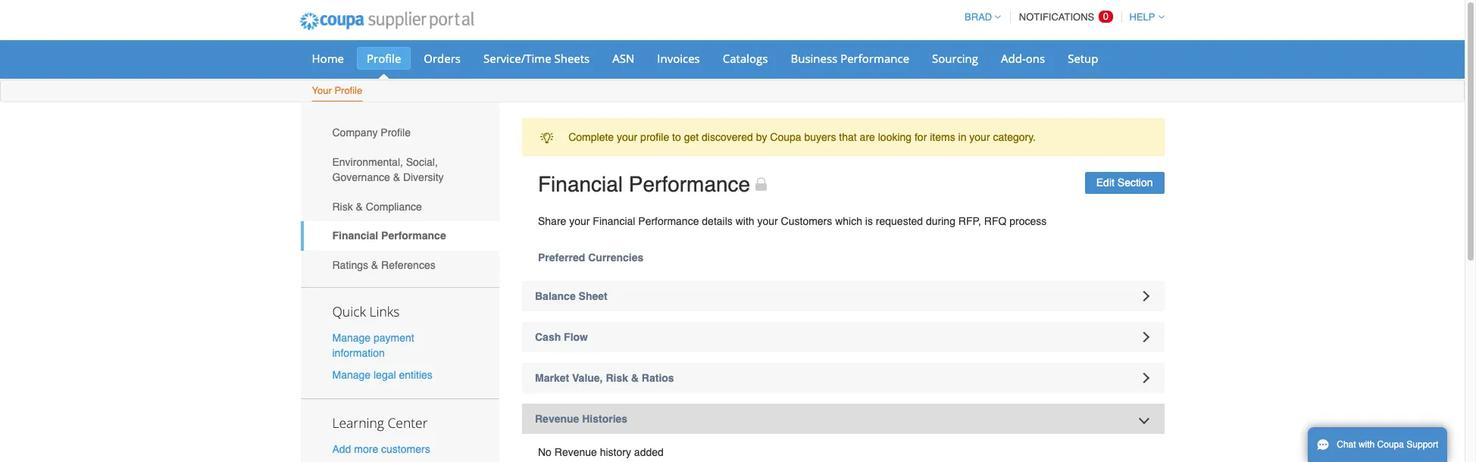Task type: locate. For each thing, give the bounding box(es) containing it.
business performance
[[791, 51, 910, 66]]

company
[[332, 127, 378, 139]]

performance right business at the right top of page
[[841, 51, 910, 66]]

1 vertical spatial risk
[[606, 372, 628, 384]]

quick links
[[332, 302, 400, 320]]

0 horizontal spatial risk
[[332, 201, 353, 213]]

profile right your
[[335, 85, 363, 96]]

market value, risk & ratios button
[[522, 363, 1165, 393]]

cash flow heading
[[522, 322, 1165, 353]]

manage inside manage payment information
[[332, 332, 371, 344]]

diversity
[[403, 171, 444, 183]]

section
[[1118, 177, 1153, 189]]

items
[[930, 131, 956, 143]]

environmental, social, governance & diversity link
[[301, 148, 500, 192]]

1 vertical spatial profile
[[335, 85, 363, 96]]

0 vertical spatial financial performance
[[538, 172, 751, 197]]

category.
[[993, 131, 1036, 143]]

balance sheet heading
[[522, 281, 1165, 312]]

with inside button
[[1359, 440, 1375, 450]]

1 horizontal spatial risk
[[606, 372, 628, 384]]

& inside "link"
[[371, 259, 378, 271]]

0 horizontal spatial financial performance
[[332, 230, 446, 242]]

& down governance
[[356, 201, 363, 213]]

with right chat
[[1359, 440, 1375, 450]]

sourcing link
[[923, 47, 989, 70]]

customers
[[381, 443, 430, 456]]

manage up information
[[332, 332, 371, 344]]

no
[[538, 447, 552, 459]]

financial
[[538, 172, 623, 197], [593, 215, 636, 227], [332, 230, 378, 242]]

chat
[[1337, 440, 1357, 450]]

financial performance down compliance
[[332, 230, 446, 242]]

to
[[673, 131, 681, 143]]

value,
[[572, 372, 603, 384]]

ons
[[1026, 51, 1046, 66]]

that
[[839, 131, 857, 143]]

financial performance
[[538, 172, 751, 197], [332, 230, 446, 242]]

0 vertical spatial with
[[736, 215, 755, 227]]

performance
[[841, 51, 910, 66], [629, 172, 751, 197], [639, 215, 699, 227], [381, 230, 446, 242]]

& left diversity
[[393, 171, 400, 183]]

&
[[393, 171, 400, 183], [356, 201, 363, 213], [371, 259, 378, 271], [631, 372, 639, 384]]

by
[[756, 131, 767, 143]]

financial up currencies
[[593, 215, 636, 227]]

your
[[312, 85, 332, 96]]

0 vertical spatial manage
[[332, 332, 371, 344]]

1 vertical spatial manage
[[332, 369, 371, 381]]

balance sheet button
[[522, 281, 1165, 312]]

1 vertical spatial financial performance
[[332, 230, 446, 242]]

manage payment information link
[[332, 332, 414, 359]]

profile up environmental, social, governance & diversity link
[[381, 127, 411, 139]]

financial up 'share'
[[538, 172, 623, 197]]

add more customers link
[[332, 443, 430, 456]]

1 vertical spatial revenue
[[555, 447, 597, 459]]

flow
[[564, 331, 588, 343]]

coupa
[[770, 131, 802, 143], [1378, 440, 1405, 450]]

learning center
[[332, 414, 428, 432]]

market value, risk & ratios
[[535, 372, 674, 384]]

revenue right no at the left
[[555, 447, 597, 459]]

financial up ratings
[[332, 230, 378, 242]]

with right details
[[736, 215, 755, 227]]

add
[[332, 443, 351, 456]]

1 vertical spatial with
[[1359, 440, 1375, 450]]

market
[[535, 372, 569, 384]]

risk right value,
[[606, 372, 628, 384]]

1 vertical spatial financial
[[593, 215, 636, 227]]

1 manage from the top
[[332, 332, 371, 344]]

2 manage from the top
[[332, 369, 371, 381]]

get
[[684, 131, 699, 143]]

complete your profile to get discovered by coupa buyers that are looking for items in your category. alert
[[522, 118, 1165, 156]]

1 horizontal spatial with
[[1359, 440, 1375, 450]]

rfq
[[985, 215, 1007, 227]]

add more customers
[[332, 443, 430, 456]]

profile
[[367, 51, 401, 66], [335, 85, 363, 96], [381, 127, 411, 139]]

profile for company profile
[[381, 127, 411, 139]]

financial performance link
[[301, 221, 500, 251]]

coupa right by
[[770, 131, 802, 143]]

legal
[[374, 369, 396, 381]]

ratings & references link
[[301, 251, 500, 280]]

0 horizontal spatial coupa
[[770, 131, 802, 143]]

requested
[[876, 215, 923, 227]]

added
[[634, 447, 664, 459]]

profile down coupa supplier portal image on the left top
[[367, 51, 401, 66]]

revenue up no at the left
[[535, 413, 579, 425]]

business performance link
[[781, 47, 920, 70]]

manage
[[332, 332, 371, 344], [332, 369, 371, 381]]

2 vertical spatial profile
[[381, 127, 411, 139]]

manage payment information
[[332, 332, 414, 359]]

cash flow button
[[522, 322, 1165, 353]]

financial performance down "profile" in the left of the page
[[538, 172, 751, 197]]

catalogs link
[[713, 47, 778, 70]]

orders link
[[414, 47, 471, 70]]

coupa supplier portal image
[[289, 2, 485, 40]]

revenue inside dropdown button
[[535, 413, 579, 425]]

risk & compliance link
[[301, 192, 500, 221]]

& right ratings
[[371, 259, 378, 271]]

looking
[[878, 131, 912, 143]]

payment
[[374, 332, 414, 344]]

& left ratios
[[631, 372, 639, 384]]

chat with coupa support button
[[1308, 428, 1448, 462]]

risk down governance
[[332, 201, 353, 213]]

2 vertical spatial financial
[[332, 230, 378, 242]]

complete your profile to get discovered by coupa buyers that are looking for items in your category.
[[569, 131, 1036, 143]]

your right in
[[970, 131, 990, 143]]

0 vertical spatial coupa
[[770, 131, 802, 143]]

performance left details
[[639, 215, 699, 227]]

preferred
[[538, 252, 585, 264]]

& inside environmental, social, governance & diversity
[[393, 171, 400, 183]]

1 horizontal spatial coupa
[[1378, 440, 1405, 450]]

more
[[354, 443, 378, 456]]

0 vertical spatial revenue
[[535, 413, 579, 425]]

learning
[[332, 414, 384, 432]]

manage for manage legal entities
[[332, 369, 371, 381]]

manage down information
[[332, 369, 371, 381]]

0 horizontal spatial with
[[736, 215, 755, 227]]

your profile
[[312, 85, 363, 96]]

governance
[[332, 171, 390, 183]]

0 vertical spatial risk
[[332, 201, 353, 213]]

1 vertical spatial coupa
[[1378, 440, 1405, 450]]

edit section link
[[1085, 172, 1165, 194]]

your left "profile" in the left of the page
[[617, 131, 638, 143]]

balance sheet
[[535, 290, 608, 302]]

risk
[[332, 201, 353, 213], [606, 372, 628, 384]]

your left customers
[[758, 215, 778, 227]]

revenue histories
[[535, 413, 628, 425]]

coupa left support
[[1378, 440, 1405, 450]]



Task type: describe. For each thing, give the bounding box(es) containing it.
preferred currencies
[[538, 252, 644, 264]]

revenue histories heading
[[522, 404, 1165, 434]]

performance up references
[[381, 230, 446, 242]]

sheet
[[579, 290, 608, 302]]

share
[[538, 215, 567, 227]]

ratings
[[332, 259, 368, 271]]

brad link
[[958, 11, 1002, 23]]

chat with coupa support
[[1337, 440, 1439, 450]]

service/time
[[484, 51, 552, 66]]

your profile link
[[311, 82, 363, 102]]

which
[[836, 215, 863, 227]]

references
[[381, 259, 436, 271]]

ratios
[[642, 372, 674, 384]]

market value, risk & ratios heading
[[522, 363, 1165, 393]]

add-ons link
[[992, 47, 1055, 70]]

center
[[388, 414, 428, 432]]

manage for manage payment information
[[332, 332, 371, 344]]

setup link
[[1058, 47, 1109, 70]]

& inside "dropdown button"
[[631, 372, 639, 384]]

histories
[[582, 413, 628, 425]]

currencies
[[588, 252, 644, 264]]

share your financial performance details with your customers which is requested during rfp, rfq process
[[538, 215, 1047, 227]]

social,
[[406, 156, 438, 168]]

environmental, social, governance & diversity
[[332, 156, 444, 183]]

add-ons
[[1001, 51, 1046, 66]]

buyers
[[805, 131, 837, 143]]

profile for your profile
[[335, 85, 363, 96]]

balance
[[535, 290, 576, 302]]

risk inside "dropdown button"
[[606, 372, 628, 384]]

manage legal entities
[[332, 369, 433, 381]]

0 vertical spatial profile
[[367, 51, 401, 66]]

compliance
[[366, 201, 422, 213]]

discovered
[[702, 131, 753, 143]]

sourcing
[[932, 51, 979, 66]]

process
[[1010, 215, 1047, 227]]

ratings & references
[[332, 259, 436, 271]]

in
[[959, 131, 967, 143]]

support
[[1407, 440, 1439, 450]]

customers
[[781, 215, 833, 227]]

service/time sheets
[[484, 51, 590, 66]]

revenue histories button
[[522, 404, 1165, 434]]

profile
[[641, 131, 670, 143]]

no revenue history added
[[538, 447, 664, 459]]

rfp,
[[959, 215, 982, 227]]

is
[[866, 215, 873, 227]]

links
[[370, 302, 400, 320]]

entities
[[399, 369, 433, 381]]

risk & compliance
[[332, 201, 422, 213]]

profile link
[[357, 47, 411, 70]]

asn
[[613, 51, 635, 66]]

coupa inside alert
[[770, 131, 802, 143]]

quick
[[332, 302, 366, 320]]

for
[[915, 131, 927, 143]]

performance up details
[[629, 172, 751, 197]]

catalogs
[[723, 51, 768, 66]]

edit section
[[1097, 177, 1153, 189]]

manage legal entities link
[[332, 369, 433, 381]]

brad
[[965, 11, 993, 23]]

sheets
[[555, 51, 590, 66]]

complete
[[569, 131, 614, 143]]

information
[[332, 347, 385, 359]]

cash flow
[[535, 331, 588, 343]]

asn link
[[603, 47, 645, 70]]

are
[[860, 131, 875, 143]]

environmental,
[[332, 156, 403, 168]]

your right 'share'
[[569, 215, 590, 227]]

home
[[312, 51, 344, 66]]

setup
[[1068, 51, 1099, 66]]

invoices
[[657, 51, 700, 66]]

company profile link
[[301, 118, 500, 148]]

details
[[702, 215, 733, 227]]

0 vertical spatial financial
[[538, 172, 623, 197]]

edit
[[1097, 177, 1115, 189]]

add-
[[1001, 51, 1026, 66]]

coupa inside button
[[1378, 440, 1405, 450]]

company profile
[[332, 127, 411, 139]]

invoices link
[[648, 47, 710, 70]]

business
[[791, 51, 838, 66]]

1 horizontal spatial financial performance
[[538, 172, 751, 197]]

orders
[[424, 51, 461, 66]]



Task type: vqa. For each thing, say whether or not it's contained in the screenshot.
Quick Links
yes



